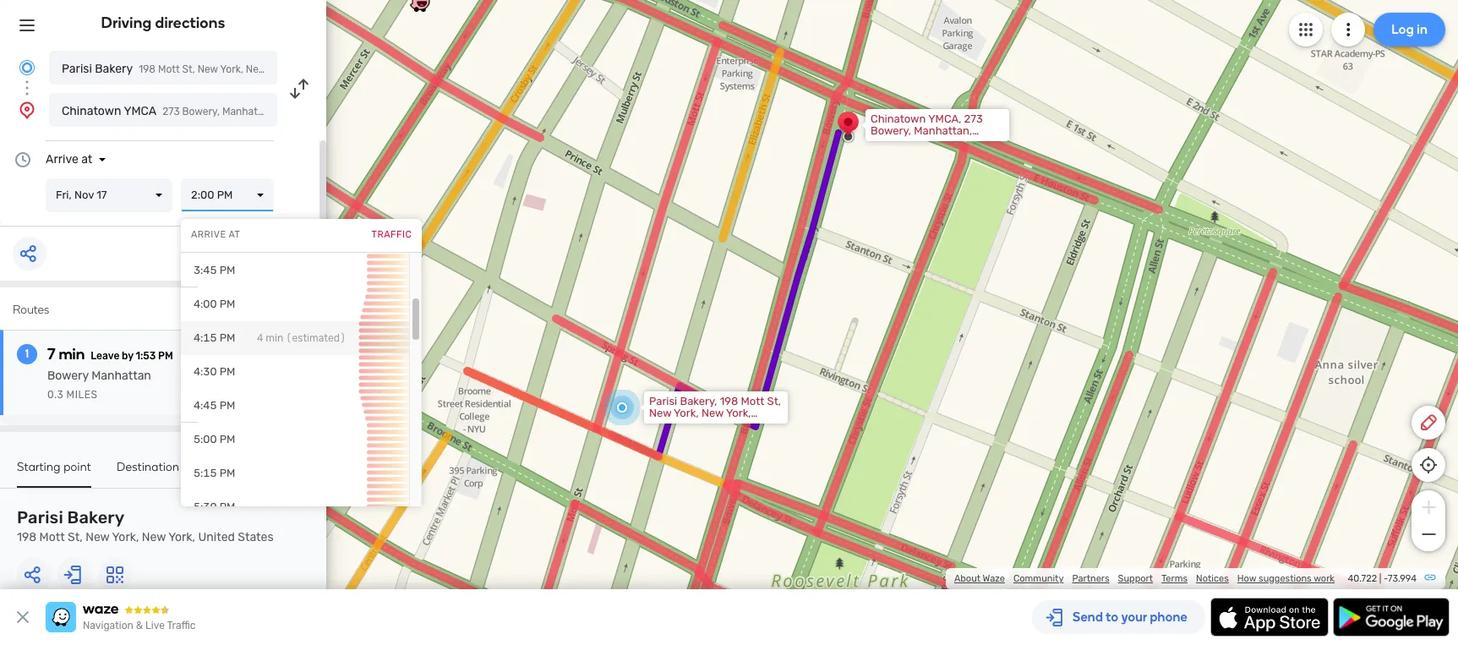 Task type: vqa. For each thing, say whether or not it's contained in the screenshot.
About Waze link
yes



Task type: locate. For each thing, give the bounding box(es) containing it.
parisi bakery 198 mott st, new york, new york, united states down destination "button"
[[17, 507, 274, 545]]

0 vertical spatial 198
[[139, 63, 156, 75]]

manhattan,
[[222, 106, 276, 118], [914, 124, 972, 137]]

4:45
[[194, 399, 217, 412]]

traffic
[[372, 229, 412, 240], [167, 620, 196, 632]]

current location image
[[17, 57, 37, 78]]

0 horizontal spatial arrive
[[46, 152, 78, 167]]

1 vertical spatial min
[[59, 345, 85, 364]]

ymca,
[[929, 112, 962, 125]]

manhattan, inside chinatown ymca, 273 bowery, manhattan, united states
[[914, 124, 972, 137]]

bowery, right ymca
[[182, 106, 220, 118]]

1 horizontal spatial traffic
[[372, 229, 412, 240]]

1 horizontal spatial min
[[266, 332, 283, 344]]

bakery down point
[[67, 507, 125, 528]]

pm inside "option"
[[220, 230, 235, 243]]

pm inside list box
[[217, 189, 233, 201]]

0.3
[[47, 389, 64, 401]]

1 horizontal spatial at
[[229, 229, 241, 240]]

0 horizontal spatial arrive at
[[46, 152, 92, 167]]

parisi bakery 198 mott st, new york, new york, united states
[[62, 62, 359, 76], [17, 507, 274, 545]]

min
[[266, 332, 283, 344], [59, 345, 85, 364]]

3:30 pm
[[194, 230, 235, 243]]

0 vertical spatial arrive
[[46, 152, 78, 167]]

mott right bakery,
[[741, 395, 765, 408]]

min inside 4:15 pm option
[[266, 332, 283, 344]]

link image
[[1424, 571, 1437, 584]]

0 vertical spatial at
[[81, 152, 92, 167]]

pm right "5:15"
[[220, 467, 235, 479]]

mott inside 'parisi bakery, 198 mott st, new york, new york, united states'
[[741, 395, 765, 408]]

notices
[[1196, 573, 1229, 584]]

at right 3:30
[[229, 229, 241, 240]]

bowery,
[[182, 106, 220, 118], [871, 124, 912, 137]]

driving directions
[[101, 14, 225, 32]]

fri, nov 17
[[56, 189, 107, 201]]

273 inside the chinatown ymca 273 bowery, manhattan, united states
[[163, 106, 180, 118]]

pm right 3:30
[[220, 230, 235, 243]]

nov
[[74, 189, 94, 201]]

chinatown ymca, 273 bowery, manhattan, united states
[[871, 112, 983, 149]]

pm right the 4:45
[[220, 399, 235, 412]]

5:00 pm option
[[181, 423, 409, 457]]

pm inside '7 min leave by 1:53 pm'
[[158, 350, 173, 362]]

min for 7
[[59, 345, 85, 364]]

0 horizontal spatial chinatown
[[62, 104, 121, 118]]

0 horizontal spatial 273
[[163, 106, 180, 118]]

how suggestions work link
[[1238, 573, 1335, 584]]

2 vertical spatial 198
[[17, 530, 37, 545]]

starting point button
[[17, 460, 91, 488]]

2 vertical spatial parisi
[[17, 507, 63, 528]]

parisi inside 'parisi bakery, 198 mott st, new york, new york, united states'
[[649, 395, 677, 408]]

4:00 pm option
[[181, 287, 409, 321]]

0 vertical spatial min
[[266, 332, 283, 344]]

arrive
[[46, 152, 78, 167], [191, 229, 226, 240]]

states
[[328, 63, 359, 75], [312, 106, 343, 118], [908, 136, 941, 149], [686, 419, 719, 431], [238, 530, 274, 545]]

0 horizontal spatial at
[[81, 152, 92, 167]]

1 horizontal spatial manhattan,
[[914, 124, 972, 137]]

1 vertical spatial bowery,
[[871, 124, 912, 137]]

arrive up 3:45
[[191, 229, 226, 240]]

manhattan, for ymca
[[222, 106, 276, 118]]

0 vertical spatial manhattan,
[[222, 106, 276, 118]]

pm right '1:53'
[[158, 350, 173, 362]]

directions
[[155, 14, 225, 32]]

0 vertical spatial bowery,
[[182, 106, 220, 118]]

198 right bakery,
[[720, 395, 738, 408]]

united inside chinatown ymca, 273 bowery, manhattan, united states
[[871, 136, 905, 149]]

parisi
[[62, 62, 92, 76], [649, 395, 677, 408], [17, 507, 63, 528]]

40.722 | -73.994
[[1348, 573, 1417, 584]]

pm right 2:00
[[217, 189, 233, 201]]

0 vertical spatial parisi bakery 198 mott st, new york, new york, united states
[[62, 62, 359, 76]]

new
[[198, 63, 218, 75], [246, 63, 266, 75], [649, 407, 672, 419], [702, 407, 724, 419], [86, 530, 109, 545], [142, 530, 166, 545]]

-
[[1384, 573, 1388, 584]]

273 inside chinatown ymca, 273 bowery, manhattan, united states
[[964, 112, 983, 125]]

1:53
[[136, 350, 156, 362]]

mott down starting point button
[[39, 530, 65, 545]]

parisi right current location image
[[62, 62, 92, 76]]

st, inside 'parisi bakery, 198 mott st, new york, new york, united states'
[[767, 395, 781, 408]]

4:00
[[194, 298, 217, 310]]

at up nov
[[81, 152, 92, 167]]

1 horizontal spatial st,
[[182, 63, 195, 75]]

1 horizontal spatial arrive
[[191, 229, 226, 240]]

pm for 5:00 pm
[[220, 433, 235, 446]]

chinatown
[[62, 104, 121, 118], [871, 112, 926, 125]]

1 horizontal spatial bowery,
[[871, 124, 912, 137]]

4 min (estimated)
[[257, 332, 346, 344]]

1 vertical spatial arrive at
[[191, 229, 241, 240]]

support link
[[1118, 573, 1153, 584]]

bowery, left ymca,
[[871, 124, 912, 137]]

chinatown left ymca,
[[871, 112, 926, 125]]

about waze community partners support terms notices how suggestions work
[[955, 573, 1335, 584]]

bakery
[[95, 62, 133, 76], [67, 507, 125, 528]]

1 vertical spatial st,
[[767, 395, 781, 408]]

miles
[[66, 389, 98, 401]]

bowery, inside the chinatown ymca 273 bowery, manhattan, united states
[[182, 106, 220, 118]]

mott down driving directions
[[158, 63, 180, 75]]

manhattan, inside the chinatown ymca 273 bowery, manhattan, united states
[[222, 106, 276, 118]]

arrive at
[[46, 152, 92, 167], [191, 229, 241, 240]]

st, down starting point button
[[68, 530, 83, 545]]

0 horizontal spatial st,
[[68, 530, 83, 545]]

arrive at up fri,
[[46, 152, 92, 167]]

1
[[25, 347, 29, 361]]

3:45 pm option
[[181, 254, 409, 287]]

1 horizontal spatial mott
[[158, 63, 180, 75]]

pm
[[217, 189, 233, 201], [220, 230, 235, 243], [220, 264, 235, 276], [220, 298, 235, 310], [220, 331, 235, 344], [158, 350, 173, 362], [220, 365, 235, 378], [220, 399, 235, 412], [220, 433, 235, 446], [220, 467, 235, 479], [220, 501, 235, 513]]

0 vertical spatial mott
[[158, 63, 180, 75]]

clock image
[[13, 150, 33, 170]]

pm right 5:30 on the left bottom of page
[[220, 501, 235, 513]]

0 horizontal spatial min
[[59, 345, 85, 364]]

2 vertical spatial st,
[[68, 530, 83, 545]]

4
[[257, 332, 263, 344]]

pm for 4:45 pm
[[220, 399, 235, 412]]

pm right 3:45
[[220, 264, 235, 276]]

273 right ymca
[[163, 106, 180, 118]]

0 horizontal spatial manhattan,
[[222, 106, 276, 118]]

united inside the chinatown ymca 273 bowery, manhattan, united states
[[278, 106, 310, 118]]

1 vertical spatial manhattan,
[[914, 124, 972, 137]]

2 vertical spatial mott
[[39, 530, 65, 545]]

leave
[[91, 350, 119, 362]]

x image
[[13, 607, 33, 627]]

4:00 pm
[[194, 298, 235, 310]]

chinatown ymca 273 bowery, manhattan, united states
[[62, 104, 343, 118]]

1 vertical spatial bakery
[[67, 507, 125, 528]]

0 vertical spatial arrive at
[[46, 152, 92, 167]]

2 horizontal spatial 198
[[720, 395, 738, 408]]

st, right bakery,
[[767, 395, 781, 408]]

1 vertical spatial 198
[[720, 395, 738, 408]]

states inside 'parisi bakery, 198 mott st, new york, new york, united states'
[[686, 419, 719, 431]]

bowery, inside chinatown ymca, 273 bowery, manhattan, united states
[[871, 124, 912, 137]]

0 horizontal spatial traffic
[[167, 620, 196, 632]]

min right 7 at the left of page
[[59, 345, 85, 364]]

1 vertical spatial at
[[229, 229, 241, 240]]

0 horizontal spatial bowery,
[[182, 106, 220, 118]]

at
[[81, 152, 92, 167], [229, 229, 241, 240]]

by
[[122, 350, 133, 362]]

pm right 4:00
[[220, 298, 235, 310]]

1 vertical spatial traffic
[[167, 620, 196, 632]]

1 horizontal spatial chinatown
[[871, 112, 926, 125]]

ymca
[[124, 104, 157, 118]]

bakery,
[[680, 395, 718, 408]]

support
[[1118, 573, 1153, 584]]

4:15 pm option
[[181, 321, 409, 355]]

york,
[[220, 63, 243, 75], [269, 63, 292, 75], [674, 407, 699, 419], [726, 407, 751, 419], [112, 530, 139, 545], [168, 530, 195, 545]]

198 inside 'parisi bakery, 198 mott st, new york, new york, united states'
[[720, 395, 738, 408]]

273 right ymca,
[[964, 112, 983, 125]]

pm for 4:15 pm
[[220, 331, 235, 344]]

arrive at up "3:45 pm" at top
[[191, 229, 241, 240]]

1 horizontal spatial arrive at
[[191, 229, 241, 240]]

198 up ymca
[[139, 63, 156, 75]]

pm right 5:00
[[220, 433, 235, 446]]

bakery down driving
[[95, 62, 133, 76]]

bowery, for ymca,
[[871, 124, 912, 137]]

1 vertical spatial mott
[[741, 395, 765, 408]]

bowery
[[47, 369, 89, 383]]

chinatown left ymca
[[62, 104, 121, 118]]

273
[[163, 106, 180, 118], [964, 112, 983, 125]]

best
[[277, 350, 301, 360]]

(estimated)
[[286, 332, 346, 344]]

0 horizontal spatial mott
[[39, 530, 65, 545]]

5:00 pm
[[194, 433, 235, 446]]

0 vertical spatial st,
[[182, 63, 195, 75]]

routes
[[13, 303, 49, 317]]

pm right 4:15
[[220, 331, 235, 344]]

parisi left bakery,
[[649, 395, 677, 408]]

chinatown inside chinatown ymca, 273 bowery, manhattan, united states
[[871, 112, 926, 125]]

zoom in image
[[1418, 497, 1440, 517]]

198 down starting point button
[[17, 530, 37, 545]]

united
[[294, 63, 326, 75], [278, 106, 310, 118], [871, 136, 905, 149], [649, 419, 683, 431], [198, 530, 235, 545]]

2 horizontal spatial mott
[[741, 395, 765, 408]]

1 vertical spatial parisi
[[649, 395, 677, 408]]

destination button
[[117, 460, 179, 486]]

parisi bakery, 198 mott st, new york, new york, united states
[[649, 395, 781, 431]]

st, up the chinatown ymca 273 bowery, manhattan, united states
[[182, 63, 195, 75]]

7
[[47, 345, 56, 364]]

min right 4
[[266, 332, 283, 344]]

1 horizontal spatial 273
[[964, 112, 983, 125]]

parisi bakery 198 mott st, new york, new york, united states up the chinatown ymca 273 bowery, manhattan, united states
[[62, 62, 359, 76]]

arrive up fri,
[[46, 152, 78, 167]]

5:15
[[194, 467, 217, 479]]

parisi down starting point button
[[17, 507, 63, 528]]

198
[[139, 63, 156, 75], [720, 395, 738, 408], [17, 530, 37, 545]]

4:30 pm option
[[181, 355, 409, 389]]

st,
[[182, 63, 195, 75], [767, 395, 781, 408], [68, 530, 83, 545]]

pm right 4:30
[[220, 365, 235, 378]]

2 horizontal spatial st,
[[767, 395, 781, 408]]



Task type: describe. For each thing, give the bounding box(es) containing it.
pm for 5:30 pm
[[220, 501, 235, 513]]

partners
[[1073, 573, 1110, 584]]

starting
[[17, 460, 61, 474]]

|
[[1380, 573, 1382, 584]]

fri, nov 17 list box
[[46, 178, 172, 212]]

about waze link
[[955, 573, 1005, 584]]

0 vertical spatial traffic
[[372, 229, 412, 240]]

suggestions
[[1259, 573, 1312, 584]]

0 vertical spatial parisi
[[62, 62, 92, 76]]

pm for 2:00 pm
[[217, 189, 233, 201]]

united inside 'parisi bakery, 198 mott st, new york, new york, united states'
[[649, 419, 683, 431]]

4:45 pm option
[[181, 389, 409, 423]]

about
[[955, 573, 981, 584]]

273 for ymca,
[[964, 112, 983, 125]]

0 horizontal spatial 198
[[17, 530, 37, 545]]

pm for 3:30 pm
[[220, 230, 235, 243]]

fri,
[[56, 189, 72, 201]]

manhattan, for ymca,
[[914, 124, 972, 137]]

how
[[1238, 573, 1257, 584]]

2:00 pm
[[191, 189, 233, 201]]

zoom out image
[[1418, 524, 1440, 545]]

7 min leave by 1:53 pm
[[47, 345, 173, 364]]

5:00
[[194, 433, 217, 446]]

5:15 pm option
[[181, 457, 409, 490]]

states inside chinatown ymca, 273 bowery, manhattan, united states
[[908, 136, 941, 149]]

waze
[[983, 573, 1005, 584]]

states inside the chinatown ymca 273 bowery, manhattan, united states
[[312, 106, 343, 118]]

273 for ymca
[[163, 106, 180, 118]]

4:30
[[194, 365, 217, 378]]

pm for 4:00 pm
[[220, 298, 235, 310]]

73.994
[[1388, 573, 1417, 584]]

community
[[1014, 573, 1064, 584]]

bakery inside parisi bakery 198 mott st, new york, new york, united states
[[67, 507, 125, 528]]

point
[[64, 460, 91, 474]]

1 vertical spatial parisi bakery 198 mott st, new york, new york, united states
[[17, 507, 274, 545]]

pm for 5:15 pm
[[220, 467, 235, 479]]

min for 4
[[266, 332, 283, 344]]

community link
[[1014, 573, 1064, 584]]

3:45 pm
[[194, 264, 235, 276]]

2:00
[[191, 189, 214, 201]]

destination
[[117, 460, 179, 474]]

4:30 pm
[[194, 365, 235, 378]]

5:30
[[194, 501, 217, 513]]

parisi inside parisi bakery 198 mott st, new york, new york, united states
[[17, 507, 63, 528]]

pm for 3:45 pm
[[220, 264, 235, 276]]

terms
[[1162, 573, 1188, 584]]

starting point
[[17, 460, 91, 474]]

5:30 pm
[[194, 501, 235, 513]]

pencil image
[[1419, 413, 1439, 433]]

0 vertical spatial bakery
[[95, 62, 133, 76]]

4:45 pm
[[194, 399, 235, 412]]

&
[[136, 620, 143, 632]]

1 horizontal spatial 198
[[139, 63, 156, 75]]

17
[[97, 189, 107, 201]]

3:45
[[194, 264, 217, 276]]

4:15 pm
[[194, 331, 235, 344]]

location image
[[17, 100, 37, 120]]

2:00 pm list box
[[181, 178, 274, 212]]

chinatown for ymca,
[[871, 112, 926, 125]]

3:30 pm option
[[181, 220, 409, 254]]

4:15
[[194, 331, 217, 344]]

driving
[[101, 14, 152, 32]]

terms link
[[1162, 573, 1188, 584]]

bowery, for ymca
[[182, 106, 220, 118]]

3:30
[[194, 230, 217, 243]]

bowery manhattan 0.3 miles
[[47, 369, 151, 401]]

1 vertical spatial arrive
[[191, 229, 226, 240]]

partners link
[[1073, 573, 1110, 584]]

pm for 4:30 pm
[[220, 365, 235, 378]]

notices link
[[1196, 573, 1229, 584]]

work
[[1314, 573, 1335, 584]]

40.722
[[1348, 573, 1377, 584]]

5:30 pm option
[[181, 490, 409, 524]]

navigation
[[83, 620, 133, 632]]

manhattan
[[91, 369, 151, 383]]

5:15 pm
[[194, 467, 235, 479]]

live
[[145, 620, 165, 632]]

chinatown for ymca
[[62, 104, 121, 118]]

navigation & live traffic
[[83, 620, 196, 632]]



